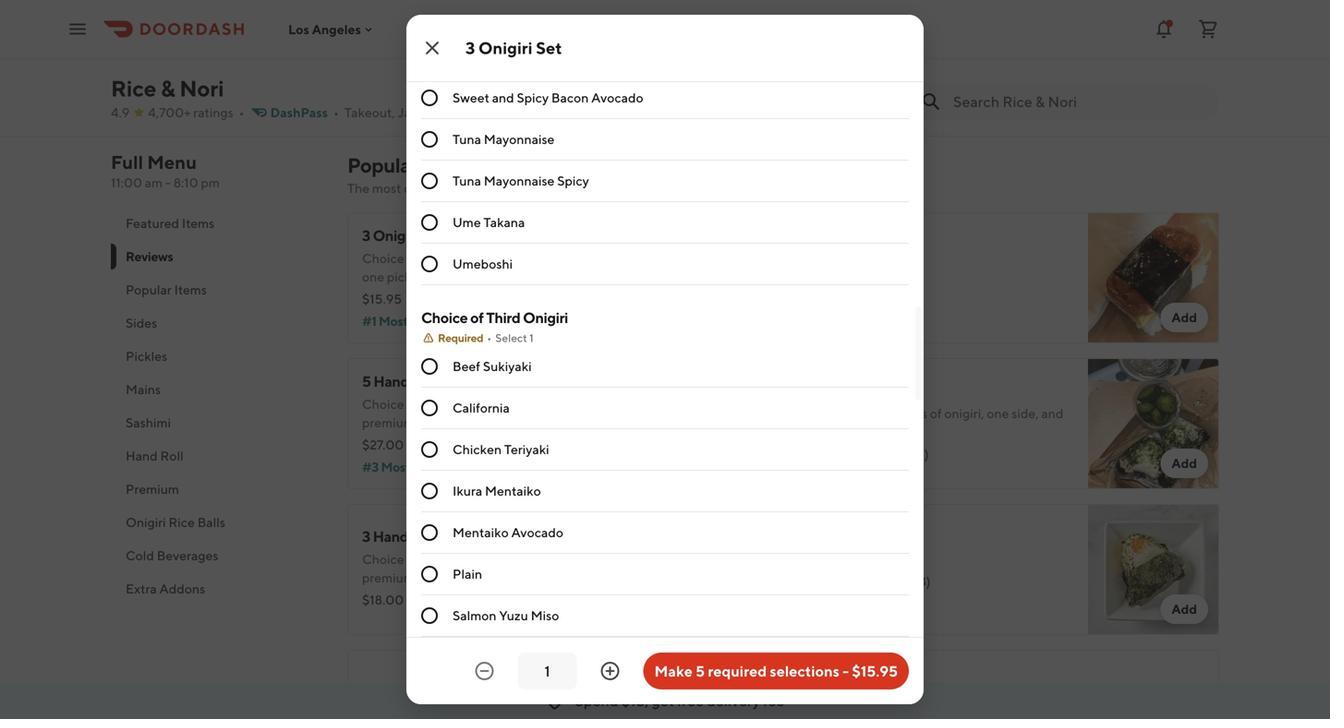 Task type: describe. For each thing, give the bounding box(es) containing it.
spicy right spicy lobster shrimp option
[[453, 7, 485, 22]]

popular items the most commonly ordered items and dishes from this store
[[347, 153, 700, 196]]

add for 5 hand roll set
[[728, 456, 754, 471]]

ratings
[[193, 105, 233, 120]]

3 for 3 onigiri set spicy tuna hand roll
[[1043, 84, 1050, 99]]

handroll
[[373, 528, 429, 546]]

set inside 5 hand roll set choice of five hand roll (can choose two premium), edamame, and choice of one sashimi.
[[440, 373, 462, 390]]

liked inside 3 onigiri set choice of three pieces of onigiri, one side, and one pickle. $15.95 • #1 most liked
[[410, 314, 442, 329]]

los
[[288, 21, 309, 37]]

1 vertical spatial salmon
[[806, 546, 854, 564]]

salmon yuzu miso image
[[1088, 504, 1220, 636]]

pm
[[201, 175, 220, 190]]

cold beverages button
[[111, 540, 325, 573]]

onigiri inside group
[[523, 309, 568, 327]]

onigiri rice balls button
[[111, 506, 325, 540]]

handroll
[[456, 552, 504, 567]]

hand inside button
[[126, 449, 158, 464]]

sweet and spicy bacon avocado
[[453, 90, 644, 105]]

items for popular items
[[174, 282, 207, 298]]

$27.00
[[362, 437, 404, 453]]

select
[[495, 332, 527, 345]]

4,700+
[[148, 105, 191, 120]]

c for t
[[556, 10, 567, 27]]

California radio
[[421, 400, 438, 417]]

5 inside 5 hand roll set choice of five hand roll (can choose two premium), edamame, and choice of one sashimi.
[[362, 373, 371, 390]]

free
[[677, 692, 704, 710]]

emma
[[794, 10, 836, 27]]

make 5 required selections - $15.95 button
[[644, 653, 909, 690]]

spicy miso eggplant
[[453, 49, 572, 64]]

5 for of
[[384, 86, 391, 99]]

3 for 3 onigiri set choice of three pieces of onigiri, one side, and one pickle. $15.95 • #1 most liked
[[362, 227, 370, 244]]

sashimi. inside 3 handroll set choice of three handroll (can choose one premium), edamame, and choice of one sashimi.
[[362, 589, 408, 604]]

choose inside 5 hand roll set choice of five hand roll (can choose two premium), edamame, and choice of one sashimi.
[[527, 397, 569, 412]]

3 onigiri set choice of three pieces of onigiri, one side, and one pickle. $15.95 • #1 most liked
[[362, 227, 630, 329]]

spicy right the close 3 onigiri set image
[[453, 49, 485, 64]]

95% (104)
[[433, 593, 493, 608]]

choice for 3 handroll set choice of three handroll (can choose one premium), edamame, and choice of one sashimi.
[[362, 552, 404, 567]]

make 5 required selections - $15.95
[[655, 663, 898, 680]]

choose inside 3 handroll set choice of three handroll (can choose one premium), edamame, and choice of one sashimi.
[[535, 552, 577, 567]]

fee
[[763, 692, 785, 710]]

chicken teriyaki
[[453, 442, 549, 457]]

Umeboshi radio
[[421, 256, 438, 273]]

horchata
[[414, 692, 475, 710]]

3 for 3 handroll set choice of three handroll (can choose one premium), edamame, and choice of one sashimi.
[[362, 528, 370, 546]]

dishes
[[577, 181, 614, 196]]

hand roll
[[126, 449, 184, 464]]

96%
[[873, 447, 898, 462]]

set for 3 handroll set choice of three handroll (can choose one premium), edamame, and choice of one sashimi.
[[432, 528, 454, 546]]

• inside the choice of third onigiri group
[[487, 332, 492, 345]]

&
[[161, 75, 175, 102]]

tuna for tuna mayonnaise spicy
[[453, 173, 481, 188]]

mentaiko avocado
[[453, 525, 564, 540]]

roll inside 3 onigiri set spicy tuna hand roll
[[1221, 102, 1244, 117]]

los angeles
[[288, 21, 361, 37]]

1
[[530, 332, 534, 345]]

yellowtail sashimi button
[[805, 64, 907, 82]]

#3
[[362, 460, 379, 475]]

set for 3 onigiri set choice of three pieces of onigiri, one side, and one pickle. $15.95 • #1 most liked
[[421, 227, 443, 244]]

lychee
[[806, 692, 852, 710]]

edamame, inside 3 handroll set choice of three handroll (can choose one premium), edamame, and choice of one sashimi.
[[425, 571, 486, 586]]

100%
[[872, 574, 905, 589]]

spend
[[575, 692, 619, 710]]

choice inside 3 handroll set choice of three handroll (can choose one premium), edamame, and choice of one sashimi.
[[514, 571, 553, 586]]

(173)
[[896, 273, 924, 288]]

$18.00
[[362, 593, 404, 608]]

and inside 3 handroll set choice of three handroll (can choose one premium), edamame, and choice of one sashimi.
[[489, 571, 511, 586]]

choice of third onigiri
[[421, 309, 568, 327]]

extra addons
[[126, 582, 205, 597]]

three for handroll
[[421, 552, 453, 567]]

pieces for 2
[[890, 406, 928, 421]]

open menu image
[[67, 18, 89, 40]]

menu
[[147, 152, 197, 173]]

yuzu inside button
[[841, 102, 869, 117]]

93%
[[433, 437, 458, 453]]

95%
[[433, 593, 459, 608]]

1 vertical spatial most
[[381, 460, 410, 475]]

100% (73)
[[872, 574, 931, 589]]

- for menu
[[165, 175, 171, 190]]

items for popular items the most commonly ordered items and dishes from this store
[[421, 153, 471, 177]]

pickle. for 2
[[830, 425, 869, 440]]

required
[[438, 332, 483, 345]]

close 3 onigiri set image
[[421, 37, 443, 59]]

sashimi inside button
[[863, 65, 907, 80]]

onigiri for 2 onigiri set choice of two pieces of onigiri, one side, and one pickle. 96% (110)
[[816, 382, 862, 400]]

featured items button
[[111, 207, 325, 240]]

3 for 3 onigiri set
[[466, 38, 475, 58]]

(164)
[[461, 437, 491, 453]]

3 onigiri set button
[[1043, 82, 1113, 101]]

salmon inside the choice of third onigiri group
[[453, 608, 497, 624]]

roll inside 5 hand roll set choice of five hand roll (can choose two premium), edamame, and choice of one sashimi.
[[412, 373, 438, 390]]

1 vertical spatial mentaiko
[[453, 525, 509, 540]]

onigiri inside "button"
[[126, 515, 166, 530]]

side, for 3
[[578, 251, 605, 266]]

takeout, japanese • 0.3 mi
[[344, 105, 510, 120]]

bacon
[[551, 90, 589, 105]]

add button for salmon yuzu miso
[[1161, 595, 1208, 625]]

matcha horchata image
[[645, 650, 776, 720]]

premium button
[[111, 473, 325, 506]]

miso inside button
[[871, 102, 899, 117]]

$3.95 •
[[806, 273, 849, 288]]

notification bell image
[[1153, 18, 1175, 40]]

Spicy Miso Eggplant radio
[[421, 48, 438, 65]]

5 hand roll set choice of five hand roll (can choose two premium), edamame, and choice of one sashimi.
[[362, 373, 594, 449]]

3 handroll set image
[[645, 504, 776, 636]]

97% (173)
[[869, 273, 924, 288]]

0 horizontal spatial 4.9
[[111, 105, 130, 120]]

this
[[647, 181, 668, 196]]

full menu 11:00 am - 8:10 pm
[[111, 152, 220, 190]]

dashpass
[[270, 105, 328, 120]]

make
[[655, 663, 693, 680]]

avocado inside group
[[591, 90, 644, 105]]

yuzu inside the choice of third onigiri group
[[499, 608, 528, 624]]

nori
[[179, 75, 224, 102]]

3 onigiri set
[[466, 38, 562, 58]]

(can inside 3 handroll set choice of three handroll (can choose one premium), edamame, and choice of one sashimi.
[[507, 552, 532, 567]]

add button for 2 onigiri set
[[1161, 449, 1208, 479]]

mayonnaise for tuna mayonnaise spicy
[[484, 173, 555, 188]]

eggplant
[[518, 49, 572, 64]]

and inside 3 onigiri set dialog
[[492, 90, 514, 105]]

ume
[[453, 215, 481, 230]]

roll inside button
[[160, 449, 184, 464]]

#3 most liked
[[362, 460, 444, 475]]

• inside 3 onigiri set choice of three pieces of onigiri, one side, and one pickle. $15.95 • #1 most liked
[[406, 291, 411, 307]]

cold beverages
[[126, 548, 218, 564]]

teriyaki
[[504, 442, 549, 457]]

featured
[[126, 216, 179, 231]]

(104)
[[462, 593, 493, 608]]

extra addons button
[[111, 573, 325, 606]]

avocado inside the choice of third onigiri group
[[511, 525, 564, 540]]

hand roll button
[[111, 440, 325, 473]]

featured items
[[126, 216, 215, 231]]

lobster
[[487, 7, 532, 22]]

add for salmon yuzu miso
[[1172, 602, 1197, 617]]

onigiri, for 2
[[945, 406, 984, 421]]

three for onigiri
[[421, 251, 453, 266]]

emma c
[[794, 10, 849, 27]]

8:10
[[173, 175, 198, 190]]

tuna for tuna mayonnaise
[[453, 132, 481, 147]]

and inside 3 onigiri set choice of three pieces of onigiri, one side, and one pickle. $15.95 • #1 most liked
[[607, 251, 630, 266]]

and inside 5 hand roll set choice of five hand roll (can choose two premium), edamame, and choice of one sashimi.
[[489, 415, 511, 431]]

required
[[708, 663, 767, 680]]

hand inside 5 hand roll set choice of five hand roll (can choose two premium), edamame, and choice of one sashimi.
[[374, 373, 409, 390]]



Task type: locate. For each thing, give the bounding box(es) containing it.
9/17/23
[[537, 45, 576, 58]]

5 hand roll set image
[[645, 358, 776, 490]]

onigiri, inside 3 onigiri set choice of three pieces of onigiri, one side, and one pickle. $15.95 • #1 most liked
[[510, 251, 550, 266]]

1 vertical spatial premium),
[[362, 571, 422, 586]]

miso up 100% (73) at the bottom of page
[[892, 546, 924, 564]]

0 vertical spatial choice
[[514, 415, 553, 431]]

0 horizontal spatial side,
[[578, 251, 605, 266]]

1 horizontal spatial order
[[1225, 45, 1255, 58]]

1 horizontal spatial avocado
[[591, 90, 644, 105]]

0 horizontal spatial hand
[[126, 449, 158, 464]]

takana
[[484, 215, 525, 230]]

2 order from the left
[[1225, 45, 1255, 58]]

0 horizontal spatial sashimi
[[126, 415, 171, 431]]

most inside 3 onigiri set choice of three pieces of onigiri, one side, and one pickle. $15.95 • #1 most liked
[[379, 314, 408, 329]]

choice left umeboshi radio at the top of page
[[362, 251, 404, 266]]

addons
[[159, 582, 205, 597]]

pieces inside 2 onigiri set choice of two pieces of onigiri, one side, and one pickle. 96% (110)
[[890, 406, 928, 421]]

1 vertical spatial tuna
[[453, 132, 481, 147]]

lychee lemonade
[[806, 692, 925, 710]]

items up sides button
[[174, 282, 207, 298]]

mentaiko up handroll
[[453, 525, 509, 540]]

pieces
[[456, 251, 493, 266], [890, 406, 928, 421]]

4,700+ ratings •
[[148, 105, 244, 120]]

2
[[806, 382, 814, 400]]

1 horizontal spatial popular
[[347, 153, 417, 177]]

choice down 2
[[806, 406, 848, 421]]

- inside button
[[843, 663, 849, 680]]

1 horizontal spatial side,
[[1012, 406, 1039, 421]]

rice
[[111, 75, 156, 102], [169, 515, 195, 530]]

onigiri inside 2 onigiri set choice of two pieces of onigiri, one side, and one pickle. 96% (110)
[[816, 382, 862, 400]]

c right "emma"
[[838, 10, 849, 27]]

most right #3
[[381, 460, 410, 475]]

avocado
[[591, 90, 644, 105], [511, 525, 564, 540]]

onigiri for 3 onigiri set
[[479, 38, 533, 58]]

0 horizontal spatial onigiri,
[[510, 251, 550, 266]]

4.9
[[380, 28, 408, 50], [111, 105, 130, 120]]

0 vertical spatial mayonnaise
[[484, 132, 555, 147]]

1 horizontal spatial -
[[843, 663, 849, 680]]

and inside 2 onigiri set choice of two pieces of onigiri, one side, and one pickle. 96% (110)
[[1042, 406, 1064, 421]]

1 vertical spatial mayonnaise
[[484, 173, 555, 188]]

$15.95 inside 3 onigiri set choice of three pieces of onigiri, one side, and one pickle. $15.95 • #1 most liked
[[362, 291, 402, 307]]

premium), inside 5 hand roll set choice of five hand roll (can choose two premium), edamame, and choice of one sashimi.
[[362, 415, 422, 431]]

0 horizontal spatial 5
[[362, 373, 371, 390]]

edamame,
[[425, 415, 486, 431], [425, 571, 486, 586]]

mains
[[126, 382, 161, 397]]

sashimi down "mains"
[[126, 415, 171, 431]]

0 vertical spatial liked
[[410, 314, 442, 329]]

e
[[763, 8, 774, 28]]

sashimi. inside 5 hand roll set choice of five hand roll (can choose two premium), edamame, and choice of one sashimi.
[[362, 434, 408, 449]]

0 vertical spatial yuzu
[[841, 102, 869, 117]]

1 vertical spatial liked
[[413, 460, 444, 475]]

choice of third onigiri group
[[421, 308, 909, 720]]

side, inside 3 onigiri set choice of three pieces of onigiri, one side, and one pickle. $15.95 • #1 most liked
[[578, 251, 605, 266]]

of inside group
[[470, 309, 484, 327]]

choice inside 5 hand roll set choice of five hand roll (can choose two premium), edamame, and choice of one sashimi.
[[514, 415, 553, 431]]

doordash
[[878, 45, 929, 58], [1172, 45, 1222, 58]]

2 vertical spatial hand
[[126, 449, 158, 464]]

add button for 5 hand roll set
[[717, 449, 765, 479]]

0 horizontal spatial c
[[556, 10, 567, 27]]

beef
[[453, 359, 480, 374]]

set inside 2 onigiri set choice of two pieces of onigiri, one side, and one pickle. 96% (110)
[[864, 382, 886, 400]]

5 for make
[[696, 663, 705, 680]]

side, for 2
[[1012, 406, 1039, 421]]

onigiri,
[[510, 251, 550, 266], [945, 406, 984, 421]]

1 vertical spatial sashimi
[[126, 415, 171, 431]]

popular up most
[[347, 153, 417, 177]]

group
[[421, 0, 909, 285]]

1 vertical spatial (can
[[507, 552, 532, 567]]

8/26/22
[[1121, 45, 1163, 58]]

1 vertical spatial choice
[[514, 571, 553, 586]]

stars
[[393, 86, 416, 99]]

1 vertical spatial salmon yuzu miso
[[806, 546, 924, 564]]

0 horizontal spatial pickle.
[[387, 269, 425, 285]]

0 vertical spatial rice
[[111, 75, 156, 102]]

lemonade
[[855, 692, 925, 710]]

2 premium), from the top
[[362, 571, 422, 586]]

most right #1
[[379, 314, 408, 329]]

1 vertical spatial items
[[182, 216, 215, 231]]

spam & egg image
[[1088, 213, 1220, 344]]

doordash for 8/26/22
[[1172, 45, 1222, 58]]

order for 8/26/22
[[1225, 45, 1255, 58]]

set for 3 onigiri set spicy tuna hand roll
[[1094, 84, 1113, 99]]

Chicken Teriyaki radio
[[421, 442, 438, 458]]

premium), up $18.00
[[362, 571, 422, 586]]

plain
[[453, 567, 482, 582]]

(can down mentaiko avocado
[[507, 552, 532, 567]]

1 horizontal spatial roll
[[412, 373, 438, 390]]

premium), inside 3 handroll set choice of three handroll (can choose one premium), edamame, and choice of one sashimi.
[[362, 571, 422, 586]]

2 vertical spatial 5
[[696, 663, 705, 680]]

1 horizontal spatial pieces
[[890, 406, 928, 421]]

1 vertical spatial roll
[[412, 373, 438, 390]]

rice left balls
[[169, 515, 195, 530]]

miso up current quantity is 1 "number field"
[[531, 608, 559, 624]]

pickle. for 3
[[387, 269, 425, 285]]

choice inside 5 hand roll set choice of five hand roll (can choose two premium), edamame, and choice of one sashimi.
[[362, 397, 404, 412]]

0 vertical spatial salmon yuzu miso
[[796, 102, 899, 117]]

1 horizontal spatial • doordash order
[[1165, 45, 1255, 58]]

pieces down ume
[[456, 251, 493, 266]]

3
[[466, 38, 475, 58], [1043, 84, 1050, 99], [362, 227, 370, 244], [362, 528, 370, 546]]

0 horizontal spatial pieces
[[456, 251, 493, 266]]

5 down #1
[[362, 373, 371, 390]]

(73)
[[908, 574, 931, 589]]

1 vertical spatial 5
[[362, 373, 371, 390]]

tuna down "0.3"
[[453, 132, 481, 147]]

pieces up (110)
[[890, 406, 928, 421]]

yuzu down "yellowtail sashimi" button on the top
[[841, 102, 869, 117]]

side, inside 2 onigiri set choice of two pieces of onigiri, one side, and one pickle. 96% (110)
[[1012, 406, 1039, 421]]

onigiri inside 3 onigiri set choice of three pieces of onigiri, one side, and one pickle. $15.95 • #1 most liked
[[373, 227, 418, 244]]

3 inside 3 handroll set choice of three handroll (can choose one premium), edamame, and choice of one sashimi.
[[362, 528, 370, 546]]

c for e
[[838, 10, 849, 27]]

third
[[486, 309, 520, 327]]

2 three from the top
[[421, 552, 453, 567]]

0 vertical spatial -
[[165, 175, 171, 190]]

spicy inside 3 onigiri set spicy tuna hand roll
[[1124, 102, 1155, 117]]

onigiri for 3 onigiri set choice of three pieces of onigiri, one side, and one pickle. $15.95 • #1 most liked
[[373, 227, 418, 244]]

salmon yuzu miso up 100%
[[806, 546, 924, 564]]

liked down chicken teriyaki option
[[413, 460, 444, 475]]

choose down mentaiko avocado
[[535, 552, 577, 567]]

three down ume takana radio
[[421, 251, 453, 266]]

hand down the 0 items, open order cart icon
[[1188, 102, 1219, 117]]

0 horizontal spatial doordash
[[878, 45, 929, 58]]

0 vertical spatial 5
[[384, 86, 391, 99]]

0 horizontal spatial popular
[[126, 282, 172, 298]]

edamame, inside 5 hand roll set choice of five hand roll (can choose two premium), edamame, and choice of one sashimi.
[[425, 415, 486, 431]]

sashimi. up #3
[[362, 434, 408, 449]]

mains button
[[111, 373, 325, 407]]

1 vertical spatial edamame,
[[425, 571, 486, 586]]

5
[[384, 86, 391, 99], [362, 373, 371, 390], [696, 663, 705, 680]]

- up the lychee
[[843, 663, 849, 680]]

5 inside button
[[696, 663, 705, 680]]

onigiri for 3 onigiri set spicy tuna hand roll
[[1052, 84, 1092, 99]]

yellowtail sashimi
[[805, 65, 907, 80]]

0 horizontal spatial order
[[931, 45, 961, 58]]

1 three from the top
[[421, 251, 453, 266]]

0 vertical spatial sashimi
[[863, 65, 907, 80]]

1 horizontal spatial pickle.
[[830, 425, 869, 440]]

mentaiko
[[485, 484, 541, 499], [453, 525, 509, 540]]

3 onigiri set image
[[645, 213, 776, 344]]

premium), up $27.00
[[362, 415, 422, 431]]

increase quantity by 1 image
[[599, 661, 621, 683]]

popular inside popular items button
[[126, 282, 172, 298]]

onigiri inside 3 onigiri set spicy tuna hand roll
[[1052, 84, 1092, 99]]

1 horizontal spatial two
[[865, 406, 887, 421]]

pickle. inside 2 onigiri set choice of two pieces of onigiri, one side, and one pickle. 96% (110)
[[830, 425, 869, 440]]

Salmon Yuzu Miso radio
[[421, 608, 438, 625]]

1 order from the left
[[931, 45, 961, 58]]

avocado down ikura mentaiko
[[511, 525, 564, 540]]

• doordash order for emma c
[[871, 45, 961, 58]]

2 horizontal spatial hand
[[1188, 102, 1219, 117]]

edamame, up the 95% (104)
[[425, 571, 486, 586]]

roll
[[1221, 102, 1244, 117], [412, 373, 438, 390], [160, 449, 184, 464]]

• doordash order for 8/26/22
[[1165, 45, 1255, 58]]

popular for popular items
[[126, 282, 172, 298]]

2 c from the left
[[838, 10, 849, 27]]

5 left stars
[[384, 86, 391, 99]]

Tuna Mayonnaise radio
[[421, 131, 438, 148]]

pieces for 3
[[456, 251, 493, 266]]

popular inside popular items the most commonly ordered items and dishes from this store
[[347, 153, 417, 177]]

2 horizontal spatial roll
[[1221, 102, 1244, 117]]

tuna inside 3 onigiri set spicy tuna hand roll
[[1158, 102, 1186, 117]]

0 vertical spatial items
[[421, 153, 471, 177]]

1 vertical spatial -
[[843, 663, 849, 680]]

liked
[[410, 314, 442, 329], [413, 460, 444, 475]]

onigiri rice balls
[[126, 515, 225, 530]]

yuzu up 100%
[[857, 546, 890, 564]]

Spicy Lobster Shrimp radio
[[421, 6, 438, 23]]

1 vertical spatial $15.95
[[852, 663, 898, 680]]

reviews
[[126, 249, 173, 264]]

0 horizontal spatial two
[[572, 397, 594, 412]]

0 horizontal spatial avocado
[[511, 525, 564, 540]]

tuna mayonnaise spicy
[[453, 173, 589, 188]]

1 vertical spatial pieces
[[890, 406, 928, 421]]

tuna down 8/26/22 on the top
[[1158, 102, 1186, 117]]

1 horizontal spatial c
[[838, 10, 849, 27]]

choice up $27.00
[[362, 397, 404, 412]]

mayonnaise up takana at left
[[484, 173, 555, 188]]

ume takana
[[453, 215, 525, 230]]

sukiyaki
[[483, 359, 532, 374]]

Ume Takana radio
[[421, 214, 438, 231]]

1 vertical spatial 4.9
[[111, 105, 130, 120]]

matcha horchata
[[362, 692, 475, 710]]

1 vertical spatial sashimi.
[[362, 589, 408, 604]]

4.9 left the close 3 onigiri set image
[[380, 28, 408, 50]]

0 vertical spatial 4.9
[[380, 28, 408, 50]]

mentaiko up mentaiko avocado
[[485, 484, 541, 499]]

0 vertical spatial $15.95
[[362, 291, 402, 307]]

doordash down the 0 items, open order cart icon
[[1172, 45, 1222, 58]]

1 vertical spatial avocado
[[511, 525, 564, 540]]

4.9 left 4,700+
[[111, 105, 130, 120]]

0 vertical spatial (can
[[499, 397, 525, 412]]

• doordash order up yellowtail sashimi
[[871, 45, 961, 58]]

set for 3 onigiri set
[[536, 38, 562, 58]]

- for 5
[[843, 663, 849, 680]]

rice & nori
[[111, 75, 224, 102]]

two inside 5 hand roll set choice of five hand roll (can choose two premium), edamame, and choice of one sashimi.
[[572, 397, 594, 412]]

choice for 2 onigiri set choice of two pieces of onigiri, one side, and one pickle. 96% (110)
[[806, 406, 848, 421]]

matcha
[[362, 692, 412, 710]]

choice up teriyaki
[[514, 415, 553, 431]]

choice inside 3 handroll set choice of three handroll (can choose one premium), edamame, and choice of one sashimi.
[[362, 552, 404, 567]]

pickle. inside 3 onigiri set choice of three pieces of onigiri, one side, and one pickle. $15.95 • #1 most liked
[[387, 269, 425, 285]]

Sweet and Spicy Bacon Avocado radio
[[421, 90, 438, 106]]

1 doordash from the left
[[878, 45, 929, 58]]

one inside 5 hand roll set choice of five hand roll (can choose two premium), edamame, and choice of one sashimi.
[[570, 415, 592, 431]]

items
[[517, 181, 549, 196]]

spicy right mi
[[517, 90, 549, 105]]

$15.95 up #1
[[362, 291, 402, 307]]

choose up teriyaki
[[527, 397, 569, 412]]

0 vertical spatial most
[[379, 314, 408, 329]]

beef sukiyaki
[[453, 359, 532, 374]]

hand up premium
[[126, 449, 158, 464]]

miso inside the choice of third onigiri group
[[531, 608, 559, 624]]

2 vertical spatial roll
[[160, 449, 184, 464]]

doordash up yellowtail sashimi
[[878, 45, 929, 58]]

takeout,
[[344, 105, 395, 120]]

11:00
[[111, 175, 142, 190]]

chicken
[[453, 442, 502, 457]]

popular for popular items the most commonly ordered items and dishes from this store
[[347, 153, 417, 177]]

salmon yuzu miso down '(104)'
[[453, 608, 559, 624]]

1 • doordash order from the left
[[871, 45, 961, 58]]

doordash for emma c
[[878, 45, 929, 58]]

angeles
[[312, 21, 361, 37]]

tuna right tuna mayonnaise spicy option
[[453, 173, 481, 188]]

add for 2 onigiri set
[[1172, 456, 1197, 471]]

salmon inside button
[[796, 102, 838, 117]]

2 edamame, from the top
[[425, 571, 486, 586]]

3 inside dialog
[[466, 38, 475, 58]]

shrimp
[[535, 7, 577, 22]]

5 right make
[[696, 663, 705, 680]]

pickle.
[[387, 269, 425, 285], [830, 425, 869, 440]]

0 vertical spatial pieces
[[456, 251, 493, 266]]

sides button
[[111, 307, 325, 340]]

side,
[[578, 251, 605, 266], [1012, 406, 1039, 421]]

2 vertical spatial salmon
[[453, 608, 497, 624]]

1 edamame, from the top
[[425, 415, 486, 431]]

Item Search search field
[[953, 91, 1205, 112]]

0 horizontal spatial • doordash order
[[871, 45, 961, 58]]

full
[[111, 152, 143, 173]]

1 vertical spatial popular
[[126, 282, 172, 298]]

$15.95 up "lychee lemonade"
[[852, 663, 898, 680]]

order for emma c
[[931, 45, 961, 58]]

onigiri, inside 2 onigiri set choice of two pieces of onigiri, one side, and one pickle. 96% (110)
[[945, 406, 984, 421]]

0 vertical spatial roll
[[1221, 102, 1244, 117]]

Current quantity is 1 number field
[[529, 662, 566, 682]]

0 vertical spatial side,
[[578, 251, 605, 266]]

2 doordash from the left
[[1172, 45, 1222, 58]]

roll
[[478, 397, 497, 412]]

mayonnaise
[[484, 132, 555, 147], [484, 173, 555, 188]]

rice left &
[[111, 75, 156, 102]]

• doordash order
[[871, 45, 961, 58], [1165, 45, 1255, 58]]

add
[[1172, 310, 1197, 325], [728, 456, 754, 471], [1172, 456, 1197, 471], [1172, 602, 1197, 617]]

sashimi inside button
[[126, 415, 171, 431]]

set inside 3 handroll set choice of three handroll (can choose one premium), edamame, and choice of one sashimi.
[[432, 528, 454, 546]]

#1
[[362, 314, 376, 329]]

ikura
[[453, 484, 482, 499]]

salmon yuzu miso down "yellowtail sashimi" button on the top
[[796, 102, 899, 117]]

store
[[671, 181, 700, 196]]

yellowtail
[[805, 65, 860, 80]]

3 inside 3 onigiri set spicy tuna hand roll
[[1043, 84, 1050, 99]]

of
[[372, 86, 382, 99], [407, 251, 419, 266], [496, 251, 508, 266], [470, 309, 484, 327], [407, 397, 419, 412], [850, 406, 862, 421], [930, 406, 942, 421], [555, 415, 567, 431], [407, 552, 419, 567], [555, 571, 567, 586]]

sashimi right yellowtail
[[863, 65, 907, 80]]

0 horizontal spatial -
[[165, 175, 171, 190]]

1 horizontal spatial rice
[[169, 515, 195, 530]]

set for 2 onigiri set choice of two pieces of onigiri, one side, and one pickle. 96% (110)
[[864, 382, 886, 400]]

set inside 3 onigiri set spicy tuna hand roll
[[1094, 84, 1113, 99]]

spicy tuna hand roll button
[[1124, 101, 1244, 119]]

choice inside the choice of third onigiri group
[[421, 309, 468, 327]]

items inside popular items the most commonly ordered items and dishes from this store
[[421, 153, 471, 177]]

spicy down 8/26/22 on the top
[[1124, 102, 1155, 117]]

sides
[[126, 316, 157, 331]]

1 vertical spatial three
[[421, 552, 453, 567]]

1 vertical spatial pickle.
[[830, 425, 869, 440]]

1 horizontal spatial 5
[[384, 86, 391, 99]]

hand inside 3 onigiri set spicy tuna hand roll
[[1188, 102, 1219, 117]]

1 premium), from the top
[[362, 415, 422, 431]]

salmon
[[796, 102, 838, 117], [806, 546, 854, 564], [453, 608, 497, 624]]

yuzu down 3 handroll set choice of three handroll (can choose one premium), edamame, and choice of one sashimi.
[[499, 608, 528, 624]]

0 vertical spatial popular
[[347, 153, 417, 177]]

group containing spicy lobster shrimp
[[421, 0, 909, 285]]

c up 9/17/23
[[556, 10, 567, 27]]

2 • doordash order from the left
[[1165, 45, 1255, 58]]

salmon yuzu miso
[[796, 102, 899, 117], [806, 546, 924, 564], [453, 608, 559, 624]]

dashpass •
[[270, 105, 339, 120]]

los angeles button
[[288, 21, 376, 37]]

0 vertical spatial onigiri,
[[510, 251, 550, 266]]

miso down "yellowtail sashimi" button on the top
[[871, 102, 899, 117]]

mi
[[496, 105, 510, 120]]

3 handroll set choice of three handroll (can choose one premium), edamame, and choice of one sashimi.
[[362, 528, 602, 604]]

(110)
[[901, 447, 929, 462]]

popular down reviews on the top of the page
[[126, 282, 172, 298]]

0 items, open order cart image
[[1197, 18, 1220, 40]]

three down mentaiko avocado option
[[421, 552, 453, 567]]

$15.95 inside button
[[852, 663, 898, 680]]

onigiri, for 3
[[510, 251, 550, 266]]

choice up required
[[421, 309, 468, 327]]

three inside 3 onigiri set choice of three pieces of onigiri, one side, and one pickle. $15.95 • #1 most liked
[[421, 251, 453, 266]]

items for featured items
[[182, 216, 215, 231]]

1 vertical spatial onigiri,
[[945, 406, 984, 421]]

1 vertical spatial rice
[[169, 515, 195, 530]]

choice down handroll
[[362, 552, 404, 567]]

3 onigiri set dialog
[[407, 0, 924, 720]]

japanese
[[398, 105, 453, 120]]

tuna
[[1158, 102, 1186, 117], [453, 132, 481, 147], [453, 173, 481, 188]]

2 vertical spatial yuzu
[[499, 608, 528, 624]]

0 vertical spatial choose
[[527, 397, 569, 412]]

- right am
[[165, 175, 171, 190]]

choice inside 2 onigiri set choice of two pieces of onigiri, one side, and one pickle. 96% (110)
[[806, 406, 848, 421]]

pieces inside 3 onigiri set choice of three pieces of onigiri, one side, and one pickle. $15.95 • #1 most liked
[[456, 251, 493, 266]]

1 sashimi. from the top
[[362, 434, 408, 449]]

1 mayonnaise from the top
[[484, 132, 555, 147]]

2 vertical spatial items
[[174, 282, 207, 298]]

Plain radio
[[421, 566, 438, 583]]

hand left beef sukiyaki radio
[[374, 373, 409, 390]]

1 choice from the top
[[514, 415, 553, 431]]

3 inside 3 onigiri set choice of three pieces of onigiri, one side, and one pickle. $15.95 • #1 most liked
[[362, 227, 370, 244]]

0 vertical spatial hand
[[1188, 102, 1219, 117]]

popular items
[[126, 282, 207, 298]]

1 horizontal spatial hand
[[374, 373, 409, 390]]

0 vertical spatial mentaiko
[[485, 484, 541, 499]]

set inside 3 onigiri set choice of three pieces of onigiri, one side, and one pickle. $15.95 • #1 most liked
[[421, 227, 443, 244]]

2 sashimi. from the top
[[362, 589, 408, 604]]

and inside popular items the most commonly ordered items and dishes from this store
[[552, 181, 574, 196]]

choice
[[362, 251, 404, 266], [421, 309, 468, 327], [362, 397, 404, 412], [806, 406, 848, 421], [362, 552, 404, 567]]

1 c from the left
[[556, 10, 567, 27]]

1 horizontal spatial onigiri,
[[945, 406, 984, 421]]

• doordash order down the 0 items, open order cart icon
[[1165, 45, 1255, 58]]

2 horizontal spatial 5
[[696, 663, 705, 680]]

1 vertical spatial yuzu
[[857, 546, 890, 564]]

2 vertical spatial tuna
[[453, 173, 481, 188]]

three inside 3 handroll set choice of three handroll (can choose one premium), edamame, and choice of one sashimi.
[[421, 552, 453, 567]]

1 vertical spatial hand
[[374, 373, 409, 390]]

Mentaiko Avocado radio
[[421, 525, 438, 541]]

0 vertical spatial salmon
[[796, 102, 838, 117]]

Ikura Mentaiko radio
[[421, 483, 438, 500]]

edamame, down hand
[[425, 415, 486, 431]]

miso down 'lobster'
[[487, 49, 516, 64]]

Beef Sukiyaki radio
[[421, 358, 438, 375]]

(can inside 5 hand roll set choice of five hand roll (can choose two premium), edamame, and choice of one sashimi.
[[499, 397, 525, 412]]

2 choice from the top
[[514, 571, 553, 586]]

0 vertical spatial three
[[421, 251, 453, 266]]

(can right roll
[[499, 397, 525, 412]]

0 vertical spatial tuna
[[1158, 102, 1186, 117]]

0 horizontal spatial rice
[[111, 75, 156, 102]]

0 horizontal spatial $15.95
[[362, 291, 402, 307]]

items down pm in the top of the page
[[182, 216, 215, 231]]

three
[[421, 251, 453, 266], [421, 552, 453, 567]]

salmon yuzu miso button
[[796, 101, 899, 119]]

balls
[[197, 515, 225, 530]]

mayonnaise down mi
[[484, 132, 555, 147]]

1 horizontal spatial 4.9
[[380, 28, 408, 50]]

choice for 3 onigiri set choice of three pieces of onigiri, one side, and one pickle. $15.95 • #1 most liked
[[362, 251, 404, 266]]

choice down mentaiko avocado
[[514, 571, 553, 586]]

rice inside "button"
[[169, 515, 195, 530]]

am
[[145, 175, 163, 190]]

2 onigiri set image
[[1088, 358, 1220, 490]]

cold
[[126, 548, 154, 564]]

items up "commonly" on the left top
[[421, 153, 471, 177]]

sashimi. left 95%
[[362, 589, 408, 604]]

choice inside 3 onigiri set choice of three pieces of onigiri, one side, and one pickle. $15.95 • #1 most liked
[[362, 251, 404, 266]]

mayonnaise for tuna mayonnaise
[[484, 132, 555, 147]]

five
[[421, 397, 443, 412]]

choose
[[527, 397, 569, 412], [535, 552, 577, 567]]

- inside full menu 11:00 am - 8:10 pm
[[165, 175, 171, 190]]

0 vertical spatial avocado
[[591, 90, 644, 105]]

decrease quantity by 1 image
[[474, 661, 496, 683]]

avocado right the 'bacon'
[[591, 90, 644, 105]]

two inside 2 onigiri set choice of two pieces of onigiri, one side, and one pickle. 96% (110)
[[865, 406, 887, 421]]

0 vertical spatial premium),
[[362, 415, 422, 431]]

spicy right items
[[557, 173, 589, 188]]

1 horizontal spatial $15.95
[[852, 663, 898, 680]]

sashimi.
[[362, 434, 408, 449], [362, 589, 408, 604]]

liked up required
[[410, 314, 442, 329]]

most
[[372, 181, 401, 196]]

set inside 3 onigiri set dialog
[[536, 38, 562, 58]]

Tuna Mayonnaise Spicy radio
[[421, 173, 438, 189]]

2 mayonnaise from the top
[[484, 173, 555, 188]]

tuna mayonnaise
[[453, 132, 555, 147]]

salmon yuzu miso inside the choice of third onigiri group
[[453, 608, 559, 624]]



Task type: vqa. For each thing, say whether or not it's contained in the screenshot.
Onigiri for 3 Onigiri Set Spicy Tuna Hand Roll
yes



